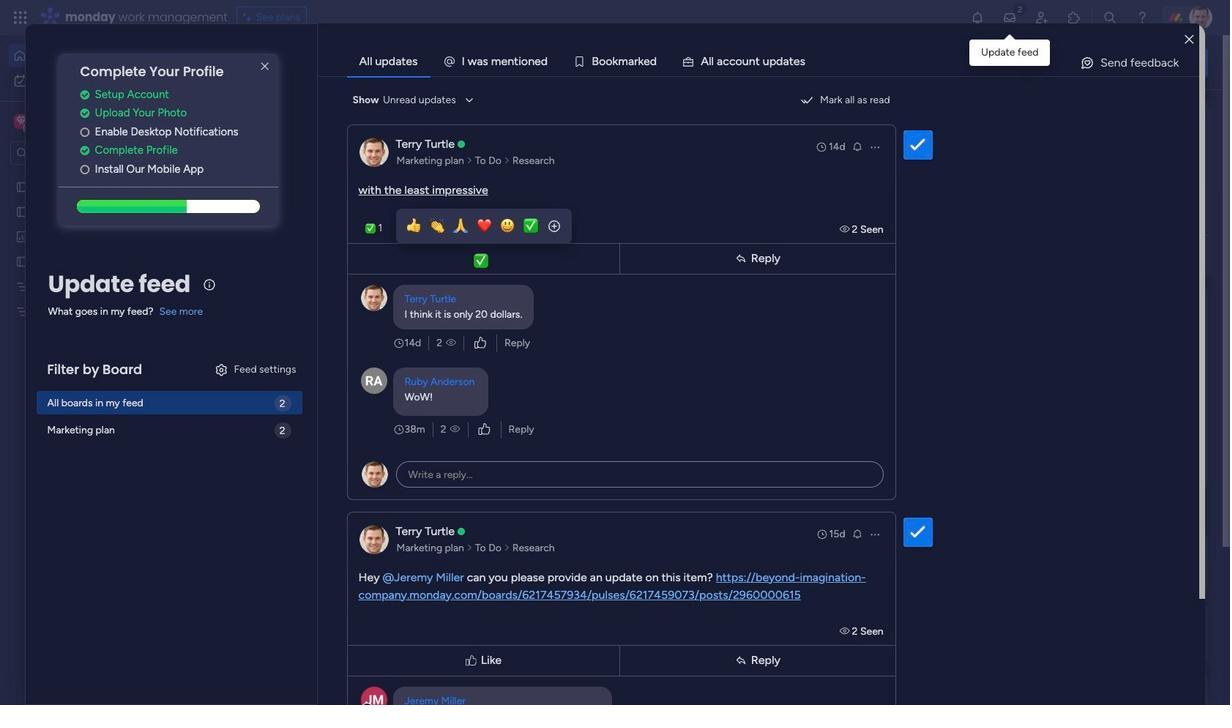 Task type: vqa. For each thing, say whether or not it's contained in the screenshot.
bottom check circle icon
yes



Task type: describe. For each thing, give the bounding box(es) containing it.
1 vertical spatial v2 like image
[[479, 421, 490, 438]]

public board image inside quick search results list box
[[484, 267, 500, 283]]

update feed image
[[1002, 10, 1017, 25]]

options image
[[869, 141, 881, 153]]

dapulse x slim image
[[1186, 106, 1204, 124]]

1 vertical spatial option
[[9, 69, 178, 92]]

2 element
[[374, 551, 391, 569]]

v2 seen image
[[446, 336, 456, 350]]

help image
[[1135, 10, 1150, 25]]

remove from favorites image
[[434, 447, 449, 462]]

0 vertical spatial public board image
[[15, 179, 29, 193]]

1 check circle image from the top
[[80, 108, 90, 119]]

public board image inside quick search results list box
[[723, 267, 740, 283]]

0 vertical spatial v2 seen image
[[840, 223, 852, 235]]

1 vertical spatial v2 seen image
[[450, 422, 460, 437]]

0 vertical spatial v2 like image
[[475, 335, 486, 351]]

2 vertical spatial option
[[0, 173, 187, 176]]

getting started element
[[989, 534, 1208, 592]]

quick search results list box
[[226, 137, 953, 510]]

see plans image
[[243, 10, 256, 26]]

reminder image
[[851, 140, 863, 152]]

2 add to favorites image from the left
[[674, 268, 688, 282]]

workspace selection element
[[14, 113, 122, 132]]

2 check circle image from the top
[[80, 145, 90, 156]]

circle o image
[[80, 127, 90, 138]]

0 horizontal spatial public board image
[[15, 254, 29, 268]]

select product image
[[13, 10, 28, 25]]

search everything image
[[1103, 10, 1117, 25]]

v2 bolt switch image
[[1115, 55, 1123, 71]]



Task type: locate. For each thing, give the bounding box(es) containing it.
tab list
[[347, 47, 1200, 76]]

public board image
[[15, 179, 29, 193], [15, 204, 29, 218], [484, 267, 500, 283]]

0 vertical spatial check circle image
[[80, 108, 90, 119]]

1 vertical spatial public board image
[[15, 204, 29, 218]]

public dashboard image
[[15, 229, 29, 243]]

2 vertical spatial v2 seen image
[[840, 625, 852, 637]]

Search in workspace field
[[31, 145, 122, 161]]

slider arrow image for 1st slider arrow icon from the bottom
[[504, 541, 510, 555]]

workspace image
[[14, 113, 29, 130], [16, 113, 26, 130]]

0 vertical spatial slider arrow image
[[466, 153, 473, 168]]

1 workspace image from the left
[[14, 113, 29, 130]]

1 slider arrow image from the top
[[466, 153, 473, 168]]

option up workspace selection element
[[9, 69, 178, 92]]

v2 user feedback image
[[1000, 54, 1011, 71]]

templates image image
[[1002, 295, 1195, 396]]

2 slider arrow image from the top
[[466, 541, 473, 555]]

terry turtle image
[[1189, 6, 1213, 29]]

contact sales element
[[989, 674, 1208, 705]]

1 vertical spatial check circle image
[[80, 145, 90, 156]]

option
[[9, 44, 178, 67], [9, 69, 178, 92], [0, 173, 187, 176]]

2 workspace image from the left
[[16, 113, 26, 130]]

v2 like image
[[475, 335, 486, 351], [479, 421, 490, 438]]

v2 seen image
[[840, 223, 852, 235], [450, 422, 460, 437], [840, 625, 852, 637]]

give feedback image
[[1080, 56, 1095, 70]]

check circle image down circle o image
[[80, 145, 90, 156]]

monday marketplace image
[[1067, 10, 1081, 25]]

check circle image
[[80, 89, 90, 100]]

tab
[[347, 47, 430, 76]]

1 vertical spatial slider arrow image
[[466, 541, 473, 555]]

0 horizontal spatial add to favorites image
[[434, 268, 449, 282]]

option up check circle image
[[9, 44, 178, 67]]

help center element
[[989, 604, 1208, 663]]

2 image
[[1013, 1, 1027, 17]]

slider arrow image for first slider arrow icon from the top of the page
[[504, 153, 510, 168]]

close image
[[1185, 34, 1194, 45]]

1 add to favorites image from the left
[[434, 268, 449, 282]]

2 slider arrow image from the top
[[504, 541, 510, 555]]

circle o image
[[80, 164, 90, 175]]

add to favorites image
[[434, 268, 449, 282], [674, 268, 688, 282]]

check circle image down check circle image
[[80, 108, 90, 119]]

0 vertical spatial slider arrow image
[[504, 153, 510, 168]]

dapulse x slim image
[[256, 58, 274, 75]]

slider arrow image
[[466, 153, 473, 168], [466, 541, 473, 555]]

option down search in workspace field
[[0, 173, 187, 176]]

1 horizontal spatial public board image
[[723, 267, 740, 283]]

1 slider arrow image from the top
[[504, 153, 510, 168]]

list box
[[0, 171, 187, 521]]

1 horizontal spatial add to favorites image
[[674, 268, 688, 282]]

slider arrow image
[[504, 153, 510, 168], [504, 541, 510, 555]]

2 vertical spatial public board image
[[484, 267, 500, 283]]

0 vertical spatial option
[[9, 44, 178, 67]]

check circle image
[[80, 108, 90, 119], [80, 145, 90, 156]]

public board image
[[15, 254, 29, 268], [723, 267, 740, 283]]

1 vertical spatial slider arrow image
[[504, 541, 510, 555]]

invite members image
[[1035, 10, 1049, 25]]

close recently visited image
[[226, 119, 244, 137]]

notifications image
[[970, 10, 985, 25]]



